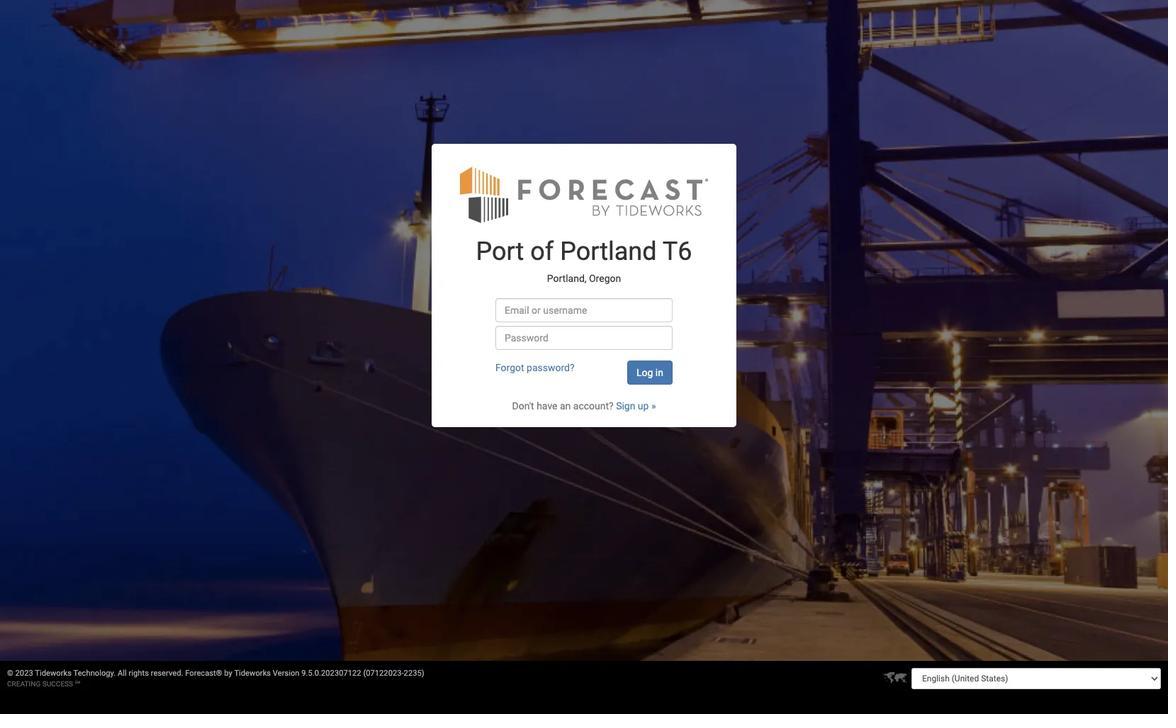 Task type: locate. For each thing, give the bounding box(es) containing it.
technology.
[[73, 669, 116, 679]]

forgot password? link
[[496, 363, 575, 374]]

Password password field
[[496, 326, 673, 350]]

1 horizontal spatial tideworks
[[234, 669, 271, 679]]

t6
[[663, 237, 692, 267]]

version
[[273, 669, 300, 679]]

by
[[224, 669, 232, 679]]

2235)
[[404, 669, 425, 679]]

creating
[[7, 681, 41, 689]]

up
[[638, 401, 649, 412]]

log
[[637, 367, 653, 379]]

sign up » link
[[616, 401, 656, 412]]

reserved.
[[151, 669, 183, 679]]

don't
[[512, 401, 534, 412]]

1 tideworks from the left
[[35, 669, 72, 679]]

portland,
[[547, 273, 587, 284]]

password?
[[527, 363, 575, 374]]

tideworks up success
[[35, 669, 72, 679]]

log in button
[[628, 361, 673, 385]]

forgot password? log in
[[496, 363, 664, 379]]

»
[[652, 401, 656, 412]]

2023
[[15, 669, 33, 679]]

tideworks right by
[[234, 669, 271, 679]]

0 horizontal spatial tideworks
[[35, 669, 72, 679]]

tideworks
[[35, 669, 72, 679], [234, 669, 271, 679]]

port of portland t6 portland, oregon
[[476, 237, 692, 284]]

9.5.0.202307122
[[302, 669, 361, 679]]

Email or username text field
[[496, 299, 673, 323]]

℠
[[75, 681, 80, 689]]

an
[[560, 401, 571, 412]]

forgot
[[496, 363, 524, 374]]

portland
[[560, 237, 657, 267]]



Task type: vqa. For each thing, say whether or not it's contained in the screenshot.
All
yes



Task type: describe. For each thing, give the bounding box(es) containing it.
success
[[42, 681, 73, 689]]

2 tideworks from the left
[[234, 669, 271, 679]]

port
[[476, 237, 524, 267]]

all
[[118, 669, 127, 679]]

oregon
[[589, 273, 621, 284]]

sign
[[616, 401, 636, 412]]

©
[[7, 669, 13, 679]]

© 2023 tideworks technology. all rights reserved. forecast® by tideworks version 9.5.0.202307122 (07122023-2235) creating success ℠
[[7, 669, 425, 689]]

in
[[656, 367, 664, 379]]

(07122023-
[[363, 669, 404, 679]]

rights
[[129, 669, 149, 679]]

of
[[531, 237, 554, 267]]

account?
[[574, 401, 614, 412]]

forecast® by tideworks image
[[460, 165, 708, 224]]

don't have an account? sign up »
[[512, 401, 656, 412]]

forecast®
[[185, 669, 222, 679]]

have
[[537, 401, 558, 412]]



